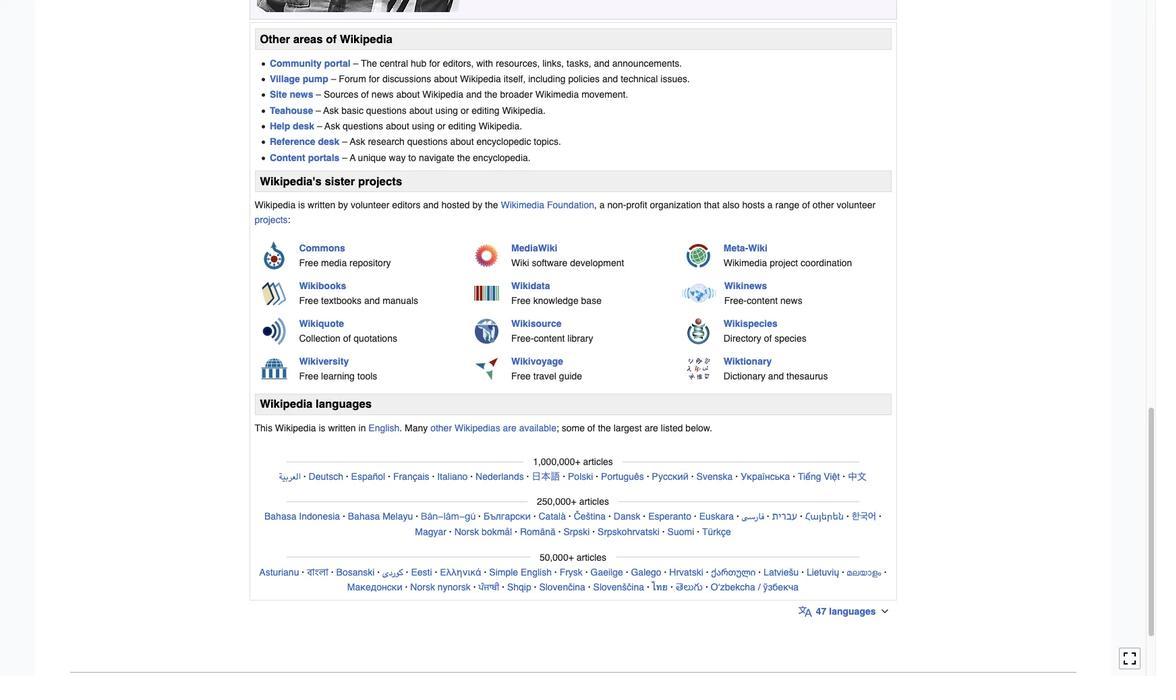 Task type: locate. For each thing, give the bounding box(es) containing it.
euskara
[[699, 512, 734, 522]]

wikipedia's
[[260, 174, 322, 188]]

1 horizontal spatial are
[[645, 423, 658, 434]]

articles inside heading
[[577, 552, 606, 563]]

wiki inside mediawiki wiki software development
[[511, 258, 529, 269]]

1 vertical spatial questions
[[343, 121, 383, 132]]

content down wikisource link
[[534, 334, 565, 344]]

media
[[321, 258, 347, 269]]

norsk nynorsk link
[[410, 582, 471, 593]]

of right range
[[802, 200, 810, 211]]

mediawiki logo image
[[475, 244, 498, 268]]

by right hosted
[[472, 200, 482, 211]]

and left manuals
[[364, 296, 380, 307]]

of left species
[[764, 334, 772, 344]]

projects
[[358, 174, 402, 188], [255, 215, 288, 226]]

wikispecies link
[[724, 319, 778, 329]]

of inside wikispecies directory of species
[[764, 334, 772, 344]]

1 vertical spatial is
[[319, 423, 325, 434]]

of right collection at the left of page
[[343, 334, 351, 344]]

1 vertical spatial wiki
[[511, 258, 529, 269]]

1 horizontal spatial a
[[767, 200, 773, 211]]

0 horizontal spatial using
[[412, 121, 435, 132]]

projects up commons logo
[[255, 215, 288, 226]]

0 vertical spatial norsk
[[454, 527, 479, 538]]

free- for wikisource free-content library
[[511, 334, 534, 344]]

ask up reference desk link
[[325, 121, 340, 132]]

2 vertical spatial wikimedia
[[724, 258, 767, 269]]

1 vertical spatial for
[[369, 73, 380, 84]]

desk up reference desk link
[[293, 121, 314, 132]]

1 bahasa from the left
[[264, 512, 296, 522]]

questions up navigate
[[407, 137, 448, 147]]

wikinews free-content news
[[724, 281, 802, 307]]

ქართული link
[[711, 567, 756, 578]]

of inside wikiquote collection of quotations
[[343, 334, 351, 344]]

of up basic
[[361, 89, 369, 100]]

for down the on the top
[[369, 73, 380, 84]]

0 horizontal spatial are
[[503, 423, 517, 434]]

wikipedia's sister projects
[[260, 174, 402, 188]]

other inside wikipedia is written by volunteer editors and hosted by the wikimedia foundation , a non-profit organization that also hosts a range of other volunteer projects :
[[813, 200, 834, 211]]

content for wikinews
[[747, 296, 778, 307]]

free- down wikisource link
[[511, 334, 534, 344]]

wikidata link
[[511, 281, 550, 292]]

հայերեն link
[[805, 512, 844, 522]]

1 horizontal spatial desk
[[318, 137, 340, 147]]

latviešu link
[[764, 567, 799, 578]]

1 vertical spatial free-
[[511, 334, 534, 344]]

largest
[[614, 423, 642, 434]]

listed
[[661, 423, 683, 434]]

wikipedia. down "broader"
[[502, 105, 546, 116]]

0 horizontal spatial english
[[369, 423, 399, 434]]

free inside wikibooks free textbooks and manuals
[[299, 296, 319, 307]]

for
[[429, 58, 440, 68], [369, 73, 380, 84]]

0 vertical spatial desk
[[293, 121, 314, 132]]

using up to in the top left of the page
[[412, 121, 435, 132]]

1 horizontal spatial news
[[372, 89, 394, 100]]

wikiquote logo image
[[262, 318, 286, 345]]

free- inside "wikisource free-content library"
[[511, 334, 534, 344]]

עברית link
[[772, 512, 797, 522]]

and right "tasks," in the top of the page
[[594, 58, 610, 68]]

wiki inside meta-wiki wikimedia project coordination
[[748, 243, 768, 254]]

of inside wikipedia is written by volunteer editors and hosted by the wikimedia foundation , a non-profit organization that also hosts a range of other volunteer projects :
[[802, 200, 810, 211]]

wikimedia inside community portal – the central hub for editors, with resources, links, tasks, and announcements. village pump – forum for discussions about wikipedia itself, including policies and technical issues. site news – sources of news about wikipedia and the broader wikimedia movement. teahouse – ask basic questions about using or editing wikipedia. help desk – ask questions about using or editing wikipedia. reference desk – ask research questions about encyclopedic topics. content portals – a unique way to navigate the encyclopedia.
[[535, 89, 579, 100]]

desk up the portals
[[318, 137, 340, 147]]

wikiquote
[[299, 319, 344, 329]]

0 horizontal spatial for
[[369, 73, 380, 84]]

organization
[[650, 200, 701, 211]]

oʻzbekcha
[[711, 582, 755, 593]]

1 horizontal spatial by
[[472, 200, 482, 211]]

1 vertical spatial written
[[328, 423, 356, 434]]

free down wikivoyage
[[511, 371, 531, 382]]

of inside community portal – the central hub for editors, with resources, links, tasks, and announcements. village pump – forum for discussions about wikipedia itself, including policies and technical issues. site news – sources of news about wikipedia and the broader wikimedia movement. teahouse – ask basic questions about using or editing wikipedia. help desk – ask questions about using or editing wikipedia. reference desk – ask research questions about encyclopedic topics. content portals – a unique way to navigate the encyclopedia.
[[361, 89, 369, 100]]

1 horizontal spatial wiki
[[748, 243, 768, 254]]

is down wikipedia's
[[298, 200, 305, 211]]

way
[[389, 152, 406, 163]]

العربية link
[[279, 472, 301, 482]]

0 horizontal spatial projects
[[255, 215, 288, 226]]

wikidata logo image
[[471, 285, 502, 302]]

and inside wikibooks free textbooks and manuals
[[364, 296, 380, 307]]

magyar link
[[415, 527, 447, 538]]

editing up navigate
[[448, 121, 476, 132]]

esperanto
[[648, 512, 691, 522]]

tiếng
[[798, 472, 821, 482]]

0 horizontal spatial or
[[437, 121, 446, 132]]

0 horizontal spatial volunteer
[[351, 200, 390, 211]]

profit
[[626, 200, 647, 211]]

0 horizontal spatial other
[[430, 423, 452, 434]]

한국어 link
[[852, 512, 876, 523]]

bosanski link
[[336, 567, 375, 578]]

content down wikinews
[[747, 296, 778, 307]]

norsk for norsk bokmål
[[454, 527, 479, 538]]

or up navigate
[[437, 121, 446, 132]]

norsk down eesti
[[410, 582, 435, 593]]

english link
[[369, 423, 399, 434]]

bahasa melayu
[[348, 512, 413, 522]]

news down discussions
[[372, 89, 394, 100]]

free- for wikinews free-content news
[[724, 296, 747, 307]]

software
[[532, 258, 567, 269]]

1 horizontal spatial for
[[429, 58, 440, 68]]

wikipedia up the on the top
[[340, 32, 393, 46]]

melayu
[[383, 512, 413, 522]]

are left available
[[503, 423, 517, 434]]

0 vertical spatial content
[[747, 296, 778, 307]]

languages right 47
[[829, 607, 876, 617]]

itself,
[[504, 73, 526, 84]]

1 horizontal spatial bahasa
[[348, 512, 380, 522]]

other right the many
[[430, 423, 452, 434]]

0 vertical spatial ask
[[323, 105, 339, 116]]

written left in on the bottom left of page
[[328, 423, 356, 434]]

articles up polski link
[[583, 457, 613, 467]]

manuals
[[383, 296, 418, 307]]

species
[[774, 334, 807, 344]]

meta-wiki logo image
[[687, 244, 711, 268]]

articles for español
[[583, 457, 613, 467]]

broader
[[500, 89, 533, 100]]

commons logo image
[[264, 242, 285, 270]]

2 vertical spatial questions
[[407, 137, 448, 147]]

this
[[255, 423, 272, 434]]

free for wikibooks free textbooks and manuals
[[299, 296, 319, 307]]

learning
[[321, 371, 355, 382]]

free inside commons free media repository
[[299, 258, 319, 269]]

help desk link
[[270, 121, 314, 132]]

1 vertical spatial languages
[[829, 607, 876, 617]]

wiki up wikinews link
[[748, 243, 768, 254]]

1 are from the left
[[503, 423, 517, 434]]

the left largest at right bottom
[[598, 423, 611, 434]]

below.
[[686, 423, 712, 434]]

0 horizontal spatial content
[[534, 334, 565, 344]]

deutsch link
[[309, 472, 343, 482]]

0 vertical spatial projects
[[358, 174, 402, 188]]

mediawiki
[[511, 243, 557, 254]]

2 bahasa from the left
[[348, 512, 380, 522]]

nederlands
[[476, 472, 524, 482]]

1 horizontal spatial or
[[461, 105, 469, 116]]

0 horizontal spatial by
[[338, 200, 348, 211]]

1 vertical spatial or
[[437, 121, 446, 132]]

using
[[435, 105, 458, 116], [412, 121, 435, 132]]

free down commons
[[299, 258, 319, 269]]

content inside wikinews free-content news
[[747, 296, 778, 307]]

free inside "wikidata free knowledge base"
[[511, 296, 531, 307]]

0 vertical spatial wiki
[[748, 243, 768, 254]]

250,000+ articles
[[537, 497, 609, 508]]

slovenščina link
[[593, 582, 644, 593]]

wikimedia up the mediawiki
[[501, 200, 544, 211]]

hrvatski
[[669, 567, 703, 578]]

projects inside wikipedia is written by volunteer editors and hosted by the wikimedia foundation , a non-profit organization that also hosts a range of other volunteer projects :
[[255, 215, 288, 226]]

village pump link
[[270, 73, 328, 84]]

forum
[[339, 73, 366, 84]]

and left thesaurus
[[768, 371, 784, 382]]

1 by from the left
[[338, 200, 348, 211]]

1 vertical spatial english
[[521, 567, 552, 578]]

/
[[758, 582, 761, 593]]

community
[[270, 58, 322, 68]]

ask down the sources
[[323, 105, 339, 116]]

1 horizontal spatial free-
[[724, 296, 747, 307]]

– right teahouse link
[[316, 105, 321, 116]]

0 horizontal spatial wiki
[[511, 258, 529, 269]]

2 vertical spatial articles
[[577, 552, 606, 563]]

hosted
[[441, 200, 470, 211]]

frysk link
[[560, 567, 583, 578]]

0 vertical spatial articles
[[583, 457, 613, 467]]

and right editors on the left top
[[423, 200, 439, 211]]

srpski link
[[564, 527, 590, 538]]

portals
[[308, 152, 340, 163]]

wikipedia. up encyclopedic
[[479, 121, 522, 132]]

0 horizontal spatial a
[[600, 200, 605, 211]]

2 by from the left
[[472, 200, 482, 211]]

are left listed
[[645, 423, 658, 434]]

suomi link
[[667, 527, 694, 538]]

other right range
[[813, 200, 834, 211]]

footer
[[70, 673, 1076, 677]]

1 vertical spatial content
[[534, 334, 565, 344]]

free down wikiversity link
[[299, 371, 319, 382]]

free for commons free media repository
[[299, 258, 319, 269]]

norsk for norsk nynorsk
[[410, 582, 435, 593]]

mediawiki wiki software development
[[511, 243, 624, 269]]

1 vertical spatial articles
[[579, 497, 609, 508]]

volunteer
[[351, 200, 390, 211], [837, 200, 876, 211]]

0 vertical spatial other
[[813, 200, 834, 211]]

articles inside 'heading'
[[579, 497, 609, 508]]

research
[[368, 137, 405, 147]]

languages
[[316, 397, 372, 411], [829, 607, 876, 617]]

1 horizontal spatial using
[[435, 105, 458, 116]]

1 horizontal spatial norsk
[[454, 527, 479, 538]]

2 vertical spatial ask
[[350, 137, 365, 147]]

volunteer left editors on the left top
[[351, 200, 390, 211]]

free for wikivoyage free travel guide
[[511, 371, 531, 382]]

0 vertical spatial free-
[[724, 296, 747, 307]]

free down wikibooks link
[[299, 296, 319, 307]]

meta-wiki wikimedia project coordination
[[724, 243, 852, 269]]

wikimedia down meta-wiki link
[[724, 258, 767, 269]]

1 vertical spatial projects
[[255, 215, 288, 226]]

norsk down "gú"
[[454, 527, 479, 538]]

and inside wiktionary dictionary and thesaurus
[[768, 371, 784, 382]]

a right hosts
[[767, 200, 773, 211]]

1 vertical spatial ask
[[325, 121, 340, 132]]

– left a
[[342, 152, 347, 163]]

free down wikidata link
[[511, 296, 531, 307]]

tiếng việt link
[[798, 472, 840, 482]]

1 horizontal spatial volunteer
[[837, 200, 876, 211]]

hub
[[411, 58, 426, 68]]

for right hub at left top
[[429, 58, 440, 68]]

articles up čeština link
[[579, 497, 609, 508]]

free- inside wikinews free-content news
[[724, 296, 747, 307]]

languages for wikipedia languages
[[316, 397, 372, 411]]

bahasa left melayu
[[348, 512, 380, 522]]

is down wikipedia languages in the left of the page
[[319, 423, 325, 434]]

english right in on the bottom left of page
[[369, 423, 399, 434]]

latviešu
[[764, 567, 799, 578]]

0 vertical spatial written
[[308, 200, 335, 211]]

0 horizontal spatial free-
[[511, 334, 534, 344]]

0 horizontal spatial is
[[298, 200, 305, 211]]

ask up a
[[350, 137, 365, 147]]

1 horizontal spatial other
[[813, 200, 834, 211]]

0 vertical spatial using
[[435, 105, 458, 116]]

is inside wikipedia is written by volunteer editors and hosted by the wikimedia foundation , a non-profit organization that also hosts a range of other volunteer projects :
[[298, 200, 305, 211]]

0 vertical spatial languages
[[316, 397, 372, 411]]

wikipedia inside wikipedia is written by volunteer editors and hosted by the wikimedia foundation , a non-profit organization that also hosts a range of other volunteer projects :
[[255, 200, 296, 211]]

base
[[581, 296, 602, 307]]

of right some
[[587, 423, 595, 434]]

volunteer up coordination
[[837, 200, 876, 211]]

indonesia
[[299, 512, 340, 522]]

free for wikidata free knowledge base
[[511, 296, 531, 307]]

also
[[722, 200, 740, 211]]

free-
[[724, 296, 747, 307], [511, 334, 534, 344]]

content
[[747, 296, 778, 307], [534, 334, 565, 344]]

meta-wiki link
[[724, 243, 768, 254]]

free for wikiversity free learning tools
[[299, 371, 319, 382]]

content inside "wikisource free-content library"
[[534, 334, 565, 344]]

questions up the research
[[366, 105, 407, 116]]

written down wikipedia's sister projects
[[308, 200, 335, 211]]

and
[[594, 58, 610, 68], [602, 73, 618, 84], [466, 89, 482, 100], [423, 200, 439, 211], [364, 296, 380, 307], [768, 371, 784, 382]]

bosanski
[[336, 567, 375, 578]]

wikipedia up projects link
[[255, 200, 296, 211]]

wikisource
[[511, 319, 562, 329]]

bahasa left indonesia
[[264, 512, 296, 522]]

questions down basic
[[343, 121, 383, 132]]

0 vertical spatial english
[[369, 423, 399, 434]]

languages down learning
[[316, 397, 372, 411]]

news up species
[[780, 296, 802, 307]]

0 horizontal spatial languages
[[316, 397, 372, 411]]

1 horizontal spatial content
[[747, 296, 778, 307]]

1 horizontal spatial languages
[[829, 607, 876, 617]]

free inside the wikiversity free learning tools
[[299, 371, 319, 382]]

development
[[570, 258, 624, 269]]

a right ,
[[600, 200, 605, 211]]

తెలుగు
[[676, 582, 703, 593]]

1 a from the left
[[600, 200, 605, 211]]

0 vertical spatial is
[[298, 200, 305, 211]]

esperanto link
[[648, 512, 691, 522]]

español
[[351, 472, 385, 482]]

editing up encyclopedic
[[472, 105, 500, 116]]

bahasa indonesia
[[264, 512, 340, 522]]

0 horizontal spatial bahasa
[[264, 512, 296, 522]]

0 vertical spatial wikimedia
[[535, 89, 579, 100]]

using up navigate
[[435, 105, 458, 116]]

deutsch
[[309, 472, 343, 482]]

eesti link
[[411, 567, 432, 578]]

1 vertical spatial editing
[[448, 121, 476, 132]]

wikivoyage logo image
[[475, 357, 498, 381]]

1 vertical spatial wikipedia.
[[479, 121, 522, 132]]

the right hosted
[[485, 200, 498, 211]]

articles for bân-lâm-gú
[[579, 497, 609, 508]]

wikisource logo image
[[475, 319, 498, 344]]

by down sister
[[338, 200, 348, 211]]

free- down wikinews
[[724, 296, 747, 307]]

മലയാളം
[[847, 567, 882, 578]]

textbooks
[[321, 296, 362, 307]]

0 horizontal spatial norsk
[[410, 582, 435, 593]]

1 vertical spatial wikimedia
[[501, 200, 544, 211]]

svenska
[[697, 472, 733, 482]]

2 horizontal spatial news
[[780, 296, 802, 307]]

wiki down mediawiki link
[[511, 258, 529, 269]]

articles inside heading
[[583, 457, 613, 467]]

dansk link
[[614, 512, 640, 522]]

wikipedia down editors,
[[423, 89, 463, 100]]

articles up gaeilge link at the bottom right of the page
[[577, 552, 606, 563]]

site
[[270, 89, 287, 100]]

or down editors,
[[461, 105, 469, 116]]

wikimedia down "including"
[[535, 89, 579, 100]]

1 vertical spatial norsk
[[410, 582, 435, 593]]

slovenščina
[[593, 582, 644, 593]]

projects down "unique" on the left top of page
[[358, 174, 402, 188]]

english up shqip
[[521, 567, 552, 578]]

bân-lâm-gú
[[421, 510, 476, 524]]

news down village pump link
[[290, 89, 313, 100]]

free inside wikivoyage free travel guide
[[511, 371, 531, 382]]



Task type: describe. For each thing, give the bounding box(es) containing it.
wikisource link
[[511, 319, 562, 329]]

македонски
[[347, 582, 402, 593]]

other wikipedias are available link
[[430, 423, 556, 434]]

written inside wikipedia is written by volunteer editors and hosted by the wikimedia foundation , a non-profit organization that also hosts a range of other volunteer projects :
[[308, 200, 335, 211]]

čeština link
[[574, 512, 606, 522]]

1 vertical spatial other
[[430, 423, 452, 434]]

a
[[350, 152, 356, 163]]

wikimedia inside meta-wiki wikimedia project coordination
[[724, 258, 767, 269]]

of right areas
[[326, 32, 337, 46]]

unique
[[358, 152, 386, 163]]

1 horizontal spatial english
[[521, 567, 552, 578]]

tasks,
[[567, 58, 591, 68]]

bahasa for bahasa indonesia
[[264, 512, 296, 522]]

ўзбекча
[[763, 582, 799, 593]]

50,000+
[[540, 552, 574, 563]]

languages for 47 languages
[[829, 607, 876, 617]]

македонски link
[[347, 582, 402, 593]]

editors
[[392, 200, 420, 211]]

کوردی
[[383, 567, 403, 578]]

many
[[405, 423, 428, 434]]

2 a from the left
[[767, 200, 773, 211]]

русский
[[652, 472, 689, 482]]

oʻzbekcha / ўзбекча
[[711, 582, 799, 593]]

polski link
[[568, 472, 593, 482]]

hosts
[[742, 200, 765, 211]]

wikipedia down wikipedia languages in the left of the page
[[275, 423, 316, 434]]

commons link
[[299, 243, 345, 254]]

wikibooks
[[299, 281, 346, 292]]

wikispecies
[[724, 319, 778, 329]]

the inside wikipedia is written by volunteer editors and hosted by the wikimedia foundation , a non-profit organization that also hosts a range of other volunteer projects :
[[485, 200, 498, 211]]

0 vertical spatial questions
[[366, 105, 407, 116]]

other areas of wikipedia
[[260, 32, 393, 46]]

bân-
[[421, 510, 444, 524]]

wiki for mediawiki
[[511, 258, 529, 269]]

gaeilge
[[591, 567, 623, 578]]

norsk bokmål
[[454, 527, 512, 538]]

0 vertical spatial or
[[461, 105, 469, 116]]

discussions
[[382, 73, 431, 84]]

fullscreen image
[[1123, 653, 1137, 666]]

hrvatski link
[[669, 567, 703, 578]]

galego
[[631, 567, 661, 578]]

wikipedias
[[455, 423, 500, 434]]

asturianu link
[[259, 567, 299, 578]]

wikibooks logo image
[[262, 282, 286, 306]]

bahasa for bahasa melayu
[[348, 512, 380, 522]]

and inside wikipedia is written by volunteer editors and hosted by the wikimedia foundation , a non-profit organization that also hosts a range of other volunteer projects :
[[423, 200, 439, 211]]

lâm-
[[444, 510, 465, 524]]

italiano
[[437, 472, 468, 482]]

wikinews logo image
[[682, 284, 716, 303]]

wiki for meta-
[[748, 243, 768, 254]]

français link
[[393, 472, 429, 482]]

– down basic
[[342, 137, 347, 147]]

0 horizontal spatial desk
[[293, 121, 314, 132]]

community portal – the central hub for editors, with resources, links, tasks, and announcements. village pump – forum for discussions about wikipedia itself, including policies and technical issues. site news – sources of news about wikipedia and the broader wikimedia movement. teahouse – ask basic questions about using or editing wikipedia. help desk – ask questions about using or editing wikipedia. reference desk – ask research questions about encyclopedic topics. content portals – a unique way to navigate the encyclopedia.
[[270, 58, 690, 163]]

technical
[[621, 73, 658, 84]]

news inside wikinews free-content news
[[780, 296, 802, 307]]

wikidata
[[511, 281, 550, 292]]

0 horizontal spatial news
[[290, 89, 313, 100]]

community portal link
[[270, 58, 351, 68]]

the left "broader"
[[484, 89, 498, 100]]

articles for bosanski
[[577, 552, 606, 563]]

gaeilge link
[[591, 567, 623, 578]]

project
[[770, 258, 798, 269]]

0 vertical spatial for
[[429, 58, 440, 68]]

wikipedia languages
[[260, 397, 372, 411]]

wiktionary link
[[724, 356, 772, 367]]

1,000,000+ articles heading
[[524, 455, 622, 469]]

– up reference desk link
[[317, 121, 322, 132]]

wikispecies directory of species
[[724, 319, 807, 344]]

bokmål
[[482, 527, 512, 538]]

1 horizontal spatial projects
[[358, 174, 402, 188]]

ไทย
[[652, 582, 668, 593]]

wiktionary logo image
[[687, 357, 711, 381]]

wikimedia foundation link
[[501, 200, 594, 211]]

0 vertical spatial wikipedia.
[[502, 105, 546, 116]]

wiktionary dictionary and thesaurus
[[724, 356, 828, 382]]

norsk bokmål link
[[454, 527, 512, 538]]

wikipedia down with
[[460, 73, 501, 84]]

ਪੰਜਾਬੀ link
[[479, 582, 499, 593]]

;
[[556, 423, 559, 434]]

the right navigate
[[457, 152, 470, 163]]

wikiquote link
[[299, 319, 344, 329]]

50,000+ articles heading
[[530, 550, 616, 565]]

български
[[484, 512, 531, 522]]

sources
[[324, 89, 358, 100]]

2 are from the left
[[645, 423, 658, 434]]

navigate
[[419, 152, 455, 163]]

2 volunteer from the left
[[837, 200, 876, 211]]

việt
[[824, 472, 840, 482]]

content for wikisource
[[534, 334, 565, 344]]

slovenčina link
[[539, 582, 585, 593]]

and up movement.
[[602, 73, 618, 84]]

wikinews
[[724, 281, 767, 292]]

250,000+ articles heading
[[527, 495, 619, 510]]

simple english link
[[489, 567, 552, 578]]

with
[[476, 58, 493, 68]]

– down portal at the top
[[331, 73, 336, 84]]

content portals link
[[270, 152, 340, 163]]

non-
[[607, 200, 626, 211]]

and down with
[[466, 89, 482, 100]]

తెలుగు link
[[676, 582, 703, 593]]

മലയാളം link
[[847, 567, 882, 578]]

village
[[270, 73, 300, 84]]

nynorsk
[[438, 582, 471, 593]]

keke rosberg image
[[257, 0, 459, 12]]

türkçe link
[[702, 527, 731, 538]]

ქართული
[[711, 567, 756, 578]]

1 vertical spatial desk
[[318, 137, 340, 147]]

1 horizontal spatial is
[[319, 423, 325, 434]]

47 languages
[[816, 607, 876, 617]]

wikipedia up this
[[260, 397, 313, 411]]

1 volunteer from the left
[[351, 200, 390, 211]]

中文 link
[[848, 470, 867, 484]]

українська link
[[741, 472, 790, 482]]

wikivoyage free travel guide
[[511, 356, 582, 382]]

wikispecies logo image
[[687, 318, 711, 345]]

bahasa indonesia link
[[264, 512, 340, 522]]

wikiversity logo image
[[260, 358, 288, 381]]

language progressive image
[[799, 605, 812, 619]]

srpski
[[564, 527, 590, 538]]

thesaurus
[[787, 371, 828, 382]]

русский link
[[652, 472, 689, 482]]

বাংলা link
[[307, 567, 328, 578]]

site news link
[[270, 89, 313, 100]]

0 vertical spatial editing
[[472, 105, 500, 116]]

asturianu
[[259, 567, 299, 578]]

português
[[601, 472, 644, 482]]

– left the on the top
[[353, 58, 358, 68]]

gú
[[465, 510, 476, 524]]

– down 'pump'
[[316, 89, 321, 100]]

ελληνικά link
[[440, 567, 481, 578]]

1 vertical spatial using
[[412, 121, 435, 132]]

wikimedia inside wikipedia is written by volunteer editors and hosted by the wikimedia foundation , a non-profit organization that also hosts a range of other volunteer projects :
[[501, 200, 544, 211]]

srpskohrvatski link
[[598, 527, 660, 538]]

available
[[519, 423, 556, 434]]

wikiquote collection of quotations
[[299, 319, 397, 344]]



Task type: vqa. For each thing, say whether or not it's contained in the screenshot.
the top 21,
no



